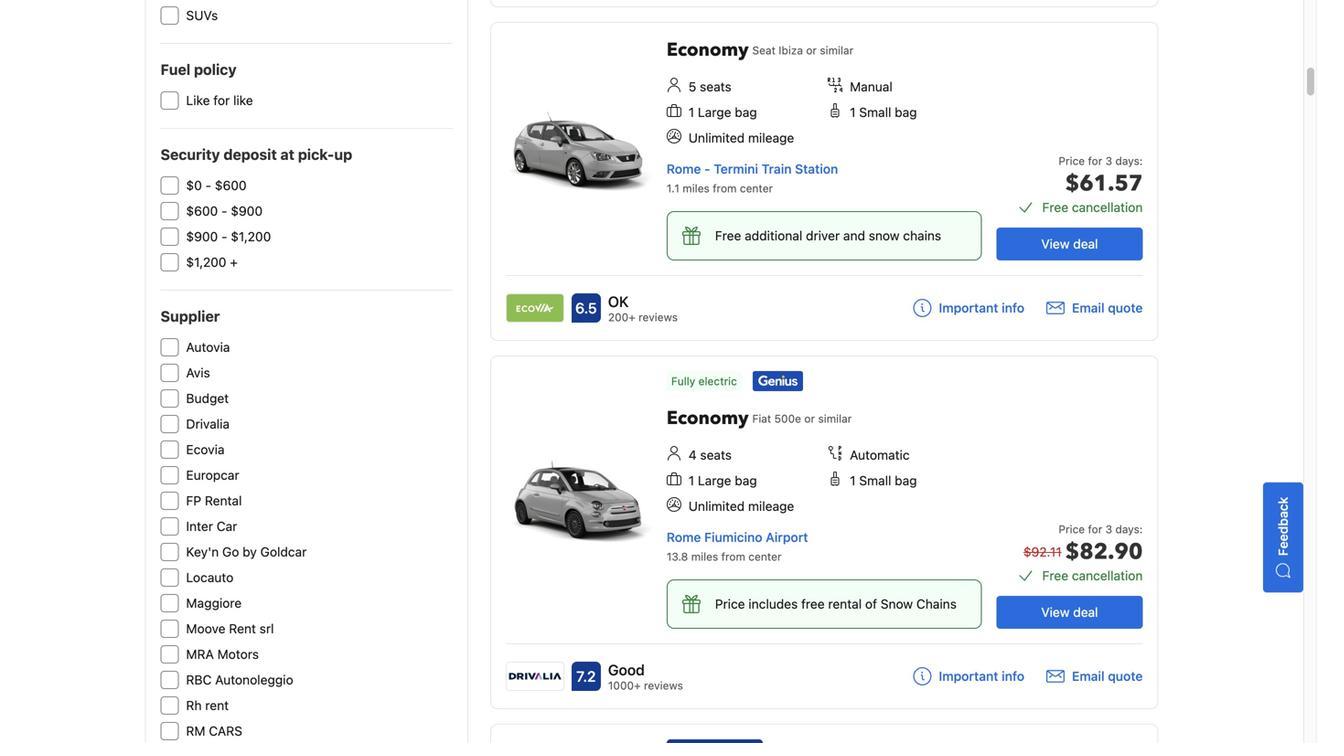 Task type: describe. For each thing, give the bounding box(es) containing it.
$61.57
[[1065, 169, 1143, 199]]

1 small bag for manual
[[850, 105, 917, 120]]

budget
[[186, 391, 229, 406]]

feedback
[[1276, 497, 1291, 556]]

view deal for $92.11
[[1041, 605, 1098, 620]]

suvs
[[186, 8, 218, 23]]

large for 4 seats
[[698, 473, 731, 488]]

customer rating 6.5 ok element
[[608, 291, 678, 313]]

avis
[[186, 365, 210, 381]]

rome for rome fiumicino airport
[[667, 530, 701, 545]]

motors
[[217, 647, 259, 662]]

days: for $61.57
[[1116, 155, 1143, 167]]

1 email quote from the top
[[1072, 300, 1143, 316]]

1 large bag for 4 seats
[[689, 473, 757, 488]]

- for $900
[[221, 229, 227, 244]]

rental
[[205, 494, 242, 509]]

$1,200 +
[[186, 255, 238, 270]]

automatic
[[850, 448, 910, 463]]

$92.11
[[1024, 545, 1062, 560]]

unlimited for 4 seats
[[689, 499, 745, 514]]

rh
[[186, 698, 202, 713]]

free for $92.11
[[1042, 569, 1069, 584]]

and
[[843, 228, 865, 243]]

+
[[230, 255, 238, 270]]

1 down 4
[[689, 473, 694, 488]]

rh rent
[[186, 698, 229, 713]]

pick-
[[298, 146, 334, 163]]

200+
[[608, 311, 636, 324]]

cars
[[209, 724, 242, 739]]

view deal button for $92.11
[[997, 596, 1143, 629]]

rbc
[[186, 673, 212, 688]]

rm cars
[[186, 724, 242, 739]]

7.2 element
[[572, 662, 601, 692]]

economy seat ibiza or similar
[[667, 38, 854, 63]]

reviews for good
[[644, 680, 683, 692]]

1.1
[[667, 182, 680, 195]]

cancellation for $61.57
[[1072, 200, 1143, 215]]

price for 3 days: $61.57
[[1059, 155, 1143, 199]]

- for $600
[[221, 204, 227, 219]]

economy for economy fiat 500e or similar
[[667, 406, 749, 431]]

go
[[222, 545, 239, 560]]

rm
[[186, 724, 205, 739]]

for for $61.57
[[1088, 155, 1103, 167]]

similar for economy fiat 500e or similar
[[818, 413, 852, 425]]

chains
[[916, 597, 957, 612]]

seat
[[752, 44, 776, 57]]

manual
[[850, 79, 893, 94]]

economy fiat 500e or similar
[[667, 406, 852, 431]]

fp
[[186, 494, 201, 509]]

free additional driver and snow chains
[[715, 228, 941, 243]]

mra motors
[[186, 647, 259, 662]]

rent
[[229, 622, 256, 637]]

free for $61.57
[[1042, 200, 1069, 215]]

view for $61.57
[[1041, 236, 1070, 252]]

driver
[[806, 228, 840, 243]]

economy for economy seat ibiza or similar
[[667, 38, 749, 63]]

$0
[[186, 178, 202, 193]]

airport
[[766, 530, 808, 545]]

autovia
[[186, 340, 230, 355]]

goldcar
[[260, 545, 307, 560]]

unlimited mileage for 4 seats
[[689, 499, 794, 514]]

2 email quote from the top
[[1072, 669, 1143, 684]]

locauto
[[186, 570, 234, 585]]

up
[[334, 146, 352, 163]]

$0 - $600
[[186, 178, 247, 193]]

ibiza
[[779, 44, 803, 57]]

1 vertical spatial $600
[[186, 204, 218, 219]]

2 email quote button from the top
[[1047, 668, 1143, 686]]

fully
[[671, 375, 695, 388]]

rome fiumicino airport button
[[667, 530, 808, 545]]

reviews for ok
[[639, 311, 678, 324]]

rent
[[205, 698, 229, 713]]

product card group containing $61.57
[[490, 22, 1159, 341]]

7.2
[[576, 668, 596, 686]]

free
[[801, 597, 825, 612]]

at
[[280, 146, 295, 163]]

of
[[865, 597, 877, 612]]

car
[[217, 519, 237, 534]]

good 1000+ reviews
[[608, 662, 683, 692]]

rome fiumicino airport 13.8 miles from center
[[667, 530, 808, 563]]

moove
[[186, 622, 226, 637]]

or for economy seat ibiza or similar
[[806, 44, 817, 57]]

price for of
[[715, 597, 745, 612]]

miles inside rome fiumicino airport 13.8 miles from center
[[691, 551, 718, 563]]

1 info from the top
[[1002, 300, 1025, 316]]

1 down automatic
[[850, 473, 856, 488]]

for for $92.11
[[1088, 523, 1103, 536]]

price for 3 days: $92.11 $82.90
[[1024, 523, 1143, 568]]

fully electric
[[671, 375, 737, 388]]

4 seats
[[689, 448, 732, 463]]

like for like
[[186, 93, 253, 108]]

srl
[[260, 622, 274, 637]]

station
[[795, 161, 838, 177]]

price for $92.11
[[1059, 523, 1085, 536]]

1 down "5"
[[689, 105, 694, 120]]

drivalia
[[186, 417, 230, 432]]

$600 - $900
[[186, 204, 263, 219]]

quote for second email quote button from the bottom of the page
[[1108, 300, 1143, 316]]

like
[[186, 93, 210, 108]]

electric
[[699, 375, 737, 388]]

additional
[[745, 228, 802, 243]]

email for first email quote button from the bottom of the page
[[1072, 669, 1105, 684]]

miles inside rome - termini train station 1.1 miles from center
[[683, 182, 710, 195]]

feedback button
[[1263, 482, 1304, 593]]

days: for $92.11
[[1116, 523, 1143, 536]]

0 horizontal spatial $1,200
[[186, 255, 226, 270]]

ok 200+ reviews
[[608, 293, 678, 324]]

train
[[762, 161, 792, 177]]

deposit
[[224, 146, 277, 163]]

large for 5 seats
[[698, 105, 731, 120]]

snow
[[881, 597, 913, 612]]

500e
[[774, 413, 801, 425]]

5
[[689, 79, 696, 94]]

fiat
[[752, 413, 771, 425]]

deal for $61.57
[[1073, 236, 1098, 252]]

13.8
[[667, 551, 688, 563]]

security deposit at pick-up
[[161, 146, 352, 163]]

5 seats
[[689, 79, 732, 94]]

$82.90
[[1065, 537, 1143, 568]]



Task type: vqa. For each thing, say whether or not it's contained in the screenshot.
Rome within Rome Fiumicino Airport 13.8 miles from center
yes



Task type: locate. For each thing, give the bounding box(es) containing it.
1 large bag down 4 seats
[[689, 473, 757, 488]]

1 unlimited mileage from the top
[[689, 130, 794, 145]]

rome up 13.8
[[667, 530, 701, 545]]

1 email quote button from the top
[[1047, 299, 1143, 317]]

1 vertical spatial free
[[715, 228, 741, 243]]

1 vertical spatial view deal
[[1041, 605, 1098, 620]]

free down "$92.11"
[[1042, 569, 1069, 584]]

0 horizontal spatial $900
[[186, 229, 218, 244]]

2 vertical spatial free
[[1042, 569, 1069, 584]]

center down rome - termini train station button in the right top of the page
[[740, 182, 773, 195]]

small down automatic
[[859, 473, 891, 488]]

bag
[[735, 105, 757, 120], [895, 105, 917, 120], [735, 473, 757, 488], [895, 473, 917, 488]]

1 3 from the top
[[1106, 155, 1112, 167]]

price includes free rental of snow chains
[[715, 597, 957, 612]]

1 view deal from the top
[[1041, 236, 1098, 252]]

mileage for 4 seats
[[748, 499, 794, 514]]

good
[[608, 662, 645, 679]]

1 rome from the top
[[667, 161, 701, 177]]

or
[[806, 44, 817, 57], [804, 413, 815, 425]]

view deal button down "$92.11"
[[997, 596, 1143, 629]]

small for manual
[[859, 105, 891, 120]]

supplied by drivalia image
[[507, 663, 563, 691]]

1 vertical spatial cancellation
[[1072, 569, 1143, 584]]

1 vertical spatial large
[[698, 473, 731, 488]]

key'n go by goldcar
[[186, 545, 307, 560]]

1 view deal button from the top
[[997, 228, 1143, 261]]

2 important from the top
[[939, 669, 998, 684]]

$1,200 up '+'
[[231, 229, 271, 244]]

0 vertical spatial economy
[[667, 38, 749, 63]]

deal down the $82.90
[[1073, 605, 1098, 620]]

- for $0
[[205, 178, 211, 193]]

1 vertical spatial view
[[1041, 605, 1070, 620]]

1 1 large bag from the top
[[689, 105, 757, 120]]

0 vertical spatial seats
[[700, 79, 732, 94]]

cancellation
[[1072, 200, 1143, 215], [1072, 569, 1143, 584]]

product card group
[[490, 22, 1159, 341], [490, 356, 1159, 710]]

similar right 500e
[[818, 413, 852, 425]]

center down airport at right
[[749, 551, 782, 563]]

0 vertical spatial email
[[1072, 300, 1105, 316]]

rome for rome - termini train station
[[667, 161, 701, 177]]

1 free cancellation from the top
[[1042, 200, 1143, 215]]

3 for $61.57
[[1106, 155, 1112, 167]]

seats right 4
[[700, 448, 732, 463]]

1 large bag down 5 seats
[[689, 105, 757, 120]]

0 vertical spatial 1 large bag
[[689, 105, 757, 120]]

price
[[1059, 155, 1085, 167], [1059, 523, 1085, 536], [715, 597, 745, 612]]

0 vertical spatial cancellation
[[1072, 200, 1143, 215]]

2 rome from the top
[[667, 530, 701, 545]]

from down fiumicino
[[721, 551, 745, 563]]

- right $0 on the top left of page
[[205, 178, 211, 193]]

1 mileage from the top
[[748, 130, 794, 145]]

view down $61.57
[[1041, 236, 1070, 252]]

0 vertical spatial for
[[213, 93, 230, 108]]

view deal down $61.57
[[1041, 236, 1098, 252]]

0 vertical spatial small
[[859, 105, 891, 120]]

1 email from the top
[[1072, 300, 1105, 316]]

- inside rome - termini train station 1.1 miles from center
[[704, 161, 710, 177]]

like
[[233, 93, 253, 108]]

1 vertical spatial center
[[749, 551, 782, 563]]

0 vertical spatial similar
[[820, 44, 854, 57]]

free
[[1042, 200, 1069, 215], [715, 228, 741, 243], [1042, 569, 1069, 584]]

seats
[[700, 79, 732, 94], [700, 448, 732, 463]]

price for $61.57
[[1059, 155, 1085, 167]]

days: up the $82.90
[[1116, 523, 1143, 536]]

1 vertical spatial 1 small bag
[[850, 473, 917, 488]]

1 horizontal spatial $1,200
[[231, 229, 271, 244]]

mra
[[186, 647, 214, 662]]

miles
[[683, 182, 710, 195], [691, 551, 718, 563]]

0 vertical spatial free
[[1042, 200, 1069, 215]]

1 vertical spatial view deal button
[[997, 596, 1143, 629]]

2 view deal button from the top
[[997, 596, 1143, 629]]

2 cancellation from the top
[[1072, 569, 1143, 584]]

0 vertical spatial reviews
[[639, 311, 678, 324]]

email quote
[[1072, 300, 1143, 316], [1072, 669, 1143, 684]]

for left like
[[213, 93, 230, 108]]

1 quote from the top
[[1108, 300, 1143, 316]]

2 view from the top
[[1041, 605, 1070, 620]]

0 vertical spatial center
[[740, 182, 773, 195]]

1 vertical spatial email quote button
[[1047, 668, 1143, 686]]

price up $61.57
[[1059, 155, 1085, 167]]

view deal for $61.57
[[1041, 236, 1098, 252]]

$900 up $900 - $1,200
[[231, 204, 263, 219]]

1 view from the top
[[1041, 236, 1070, 252]]

1 vertical spatial days:
[[1116, 523, 1143, 536]]

price left includes in the bottom right of the page
[[715, 597, 745, 612]]

$1,200
[[231, 229, 271, 244], [186, 255, 226, 270]]

email for second email quote button from the bottom of the page
[[1072, 300, 1105, 316]]

from inside rome - termini train station 1.1 miles from center
[[713, 182, 737, 195]]

2 view deal from the top
[[1041, 605, 1098, 620]]

deal for $92.11
[[1073, 605, 1098, 620]]

1 vertical spatial 3
[[1106, 523, 1112, 536]]

miles right 1.1
[[683, 182, 710, 195]]

0 vertical spatial miles
[[683, 182, 710, 195]]

reviews right 1000+
[[644, 680, 683, 692]]

2 vertical spatial for
[[1088, 523, 1103, 536]]

2 quote from the top
[[1108, 669, 1143, 684]]

view down "$92.11"
[[1041, 605, 1070, 620]]

3 up $61.57
[[1106, 155, 1112, 167]]

by
[[243, 545, 257, 560]]

- down "$600 - $900"
[[221, 229, 227, 244]]

center inside rome fiumicino airport 13.8 miles from center
[[749, 551, 782, 563]]

2 info from the top
[[1002, 669, 1025, 684]]

view
[[1041, 236, 1070, 252], [1041, 605, 1070, 620]]

important info button for first email quote button from the bottom of the page
[[913, 668, 1025, 686]]

free cancellation down $61.57
[[1042, 200, 1143, 215]]

policy
[[194, 61, 237, 78]]

includes
[[749, 597, 798, 612]]

free cancellation for $61.57
[[1042, 200, 1143, 215]]

1 economy from the top
[[667, 38, 749, 63]]

$600 up "$600 - $900"
[[215, 178, 247, 193]]

1 vertical spatial $900
[[186, 229, 218, 244]]

0 vertical spatial days:
[[1116, 155, 1143, 167]]

2 unlimited from the top
[[689, 499, 745, 514]]

unlimited for 5 seats
[[689, 130, 745, 145]]

mileage up airport at right
[[748, 499, 794, 514]]

for inside 'price for 3 days: $61.57'
[[1088, 155, 1103, 167]]

1 vertical spatial important info button
[[913, 668, 1025, 686]]

important info button down chains at the top right
[[913, 299, 1025, 317]]

1 unlimited from the top
[[689, 130, 745, 145]]

cancellation down the $82.90
[[1072, 569, 1143, 584]]

0 vertical spatial $1,200
[[231, 229, 271, 244]]

3 inside 'price for 3 days: $61.57'
[[1106, 155, 1112, 167]]

economy up 4 seats
[[667, 406, 749, 431]]

1 vertical spatial free cancellation
[[1042, 569, 1143, 584]]

or right ibiza
[[806, 44, 817, 57]]

unlimited up fiumicino
[[689, 499, 745, 514]]

mileage for 5 seats
[[748, 130, 794, 145]]

0 vertical spatial $600
[[215, 178, 247, 193]]

free down $61.57
[[1042, 200, 1069, 215]]

view deal down "$92.11"
[[1041, 605, 1098, 620]]

0 vertical spatial rome
[[667, 161, 701, 177]]

security
[[161, 146, 220, 163]]

2 economy from the top
[[667, 406, 749, 431]]

2 large from the top
[[698, 473, 731, 488]]

1 vertical spatial for
[[1088, 155, 1103, 167]]

1 vertical spatial 1 large bag
[[689, 473, 757, 488]]

seats for 4 seats
[[700, 448, 732, 463]]

center inside rome - termini train station 1.1 miles from center
[[740, 182, 773, 195]]

1 vertical spatial from
[[721, 551, 745, 563]]

ecovia
[[186, 442, 225, 457]]

0 vertical spatial from
[[713, 182, 737, 195]]

0 vertical spatial quote
[[1108, 300, 1143, 316]]

1 vertical spatial unlimited
[[689, 499, 745, 514]]

similar for economy seat ibiza or similar
[[820, 44, 854, 57]]

rome - termini train station button
[[667, 161, 838, 177]]

$1,200 left '+'
[[186, 255, 226, 270]]

0 vertical spatial deal
[[1073, 236, 1098, 252]]

days: inside price for 3 days: $92.11 $82.90
[[1116, 523, 1143, 536]]

0 vertical spatial view deal button
[[997, 228, 1143, 261]]

2 important info button from the top
[[913, 668, 1025, 686]]

small
[[859, 105, 891, 120], [859, 473, 891, 488]]

0 vertical spatial large
[[698, 105, 731, 120]]

0 vertical spatial free cancellation
[[1042, 200, 1143, 215]]

cancellation for $92.11
[[1072, 569, 1143, 584]]

1 vertical spatial small
[[859, 473, 891, 488]]

key'n
[[186, 545, 219, 560]]

important down chains
[[939, 669, 998, 684]]

info
[[1002, 300, 1025, 316], [1002, 669, 1025, 684]]

important info button down chains
[[913, 668, 1025, 686]]

0 vertical spatial product card group
[[490, 22, 1159, 341]]

1 seats from the top
[[700, 79, 732, 94]]

1 horizontal spatial $900
[[231, 204, 263, 219]]

1 vertical spatial reviews
[[644, 680, 683, 692]]

important info
[[939, 300, 1025, 316], [939, 669, 1025, 684]]

deal
[[1073, 236, 1098, 252], [1073, 605, 1098, 620]]

1 important info button from the top
[[913, 299, 1025, 317]]

0 vertical spatial important info
[[939, 300, 1025, 316]]

rome inside rome fiumicino airport 13.8 miles from center
[[667, 530, 701, 545]]

1 vertical spatial product card group
[[490, 356, 1159, 710]]

1 small bag
[[850, 105, 917, 120], [850, 473, 917, 488]]

small down manual
[[859, 105, 891, 120]]

rome inside rome - termini train station 1.1 miles from center
[[667, 161, 701, 177]]

reviews inside good 1000+ reviews
[[644, 680, 683, 692]]

$600
[[215, 178, 247, 193], [186, 204, 218, 219]]

economy
[[667, 38, 749, 63], [667, 406, 749, 431]]

quote for first email quote button from the bottom of the page
[[1108, 669, 1143, 684]]

0 vertical spatial 1 small bag
[[850, 105, 917, 120]]

2 important info from the top
[[939, 669, 1025, 684]]

$900 - $1,200
[[186, 229, 271, 244]]

2 deal from the top
[[1073, 605, 1098, 620]]

0 vertical spatial or
[[806, 44, 817, 57]]

2 email from the top
[[1072, 669, 1105, 684]]

important info button
[[913, 299, 1025, 317], [913, 668, 1025, 686]]

or inside economy seat ibiza or similar
[[806, 44, 817, 57]]

1 vertical spatial $1,200
[[186, 255, 226, 270]]

important info button for second email quote button from the bottom of the page
[[913, 299, 1025, 317]]

1 vertical spatial deal
[[1073, 605, 1098, 620]]

2 1 small bag from the top
[[850, 473, 917, 488]]

1 deal from the top
[[1073, 236, 1098, 252]]

unlimited mileage for 5 seats
[[689, 130, 794, 145]]

- for rome
[[704, 161, 710, 177]]

view deal button for $61.57
[[997, 228, 1143, 261]]

view deal button
[[997, 228, 1143, 261], [997, 596, 1143, 629]]

email quote button
[[1047, 299, 1143, 317], [1047, 668, 1143, 686]]

price up "$92.11"
[[1059, 523, 1085, 536]]

0 vertical spatial info
[[1002, 300, 1025, 316]]

1 important from the top
[[939, 300, 998, 316]]

or inside economy fiat 500e or similar
[[804, 413, 815, 425]]

deal down $61.57
[[1073, 236, 1098, 252]]

important
[[939, 300, 998, 316], [939, 669, 998, 684]]

1 small bag down manual
[[850, 105, 917, 120]]

view for $92.11
[[1041, 605, 1070, 620]]

price inside 'price for 3 days: $61.57'
[[1059, 155, 1085, 167]]

reviews inside ok 200+ reviews
[[639, 311, 678, 324]]

for inside price for 3 days: $92.11 $82.90
[[1088, 523, 1103, 536]]

2 small from the top
[[859, 473, 891, 488]]

1 vertical spatial or
[[804, 413, 815, 425]]

seats for 5 seats
[[700, 79, 732, 94]]

mileage
[[748, 130, 794, 145], [748, 499, 794, 514]]

product card group containing $82.90
[[490, 356, 1159, 710]]

1 vertical spatial email
[[1072, 669, 1105, 684]]

1 small bag down automatic
[[850, 473, 917, 488]]

3
[[1106, 155, 1112, 167], [1106, 523, 1112, 536]]

price inside price for 3 days: $92.11 $82.90
[[1059, 523, 1085, 536]]

supplier
[[161, 308, 220, 325]]

1 vertical spatial seats
[[700, 448, 732, 463]]

2 seats from the top
[[700, 448, 732, 463]]

or right 500e
[[804, 413, 815, 425]]

1 vertical spatial info
[[1002, 669, 1025, 684]]

1 vertical spatial similar
[[818, 413, 852, 425]]

view deal
[[1041, 236, 1098, 252], [1041, 605, 1098, 620]]

2 mileage from the top
[[748, 499, 794, 514]]

days: inside 'price for 3 days: $61.57'
[[1116, 155, 1143, 167]]

1 product card group from the top
[[490, 22, 1159, 341]]

rome - termini train station 1.1 miles from center
[[667, 161, 838, 195]]

or for economy fiat 500e or similar
[[804, 413, 815, 425]]

1 vertical spatial quote
[[1108, 669, 1143, 684]]

1 down manual
[[850, 105, 856, 120]]

seats right "5"
[[700, 79, 732, 94]]

2 3 from the top
[[1106, 523, 1112, 536]]

fiumicino
[[704, 530, 763, 545]]

free left additional
[[715, 228, 741, 243]]

1 vertical spatial mileage
[[748, 499, 794, 514]]

3 up the $82.90
[[1106, 523, 1112, 536]]

2 days: from the top
[[1116, 523, 1143, 536]]

1 vertical spatial important
[[939, 669, 998, 684]]

reviews right 200+
[[639, 311, 678, 324]]

for up $61.57
[[1088, 155, 1103, 167]]

1 vertical spatial email quote
[[1072, 669, 1143, 684]]

email
[[1072, 300, 1105, 316], [1072, 669, 1105, 684]]

3 for $92.11
[[1106, 523, 1112, 536]]

1 vertical spatial important info
[[939, 669, 1025, 684]]

fuel
[[161, 61, 190, 78]]

1 small from the top
[[859, 105, 891, 120]]

1 small bag for automatic
[[850, 473, 917, 488]]

3 inside price for 3 days: $92.11 $82.90
[[1106, 523, 1112, 536]]

6.5 element
[[572, 294, 601, 323]]

important down chains at the top right
[[939, 300, 998, 316]]

1 large bag for 5 seats
[[689, 105, 757, 120]]

- up $900 - $1,200
[[221, 204, 227, 219]]

0 vertical spatial price
[[1059, 155, 1085, 167]]

$600 down $0 on the top left of page
[[186, 204, 218, 219]]

autonoleggio
[[215, 673, 293, 688]]

cancellation down $61.57
[[1072, 200, 1143, 215]]

-
[[704, 161, 710, 177], [205, 178, 211, 193], [221, 204, 227, 219], [221, 229, 227, 244]]

unlimited mileage up rome fiumicino airport button
[[689, 499, 794, 514]]

chains
[[903, 228, 941, 243]]

free cancellation down the $82.90
[[1042, 569, 1143, 584]]

rbc autonoleggio
[[186, 673, 293, 688]]

unlimited up termini
[[689, 130, 745, 145]]

days: up $61.57
[[1116, 155, 1143, 167]]

rome up 1.1
[[667, 161, 701, 177]]

0 vertical spatial unlimited mileage
[[689, 130, 794, 145]]

0 vertical spatial unlimited
[[689, 130, 745, 145]]

1 1 small bag from the top
[[850, 105, 917, 120]]

1 vertical spatial economy
[[667, 406, 749, 431]]

mileage up train
[[748, 130, 794, 145]]

from down termini
[[713, 182, 737, 195]]

4
[[689, 448, 697, 463]]

6.5
[[575, 300, 597, 317]]

quote
[[1108, 300, 1143, 316], [1108, 669, 1143, 684]]

2 unlimited mileage from the top
[[689, 499, 794, 514]]

0 vertical spatial $900
[[231, 204, 263, 219]]

similar inside economy fiat 500e or similar
[[818, 413, 852, 425]]

- left termini
[[704, 161, 710, 177]]

0 vertical spatial important info button
[[913, 299, 1025, 317]]

2 free cancellation from the top
[[1042, 569, 1143, 584]]

miles right 13.8
[[691, 551, 718, 563]]

large
[[698, 105, 731, 120], [698, 473, 731, 488]]

1 vertical spatial rome
[[667, 530, 701, 545]]

similar
[[820, 44, 854, 57], [818, 413, 852, 425]]

large down 4 seats
[[698, 473, 731, 488]]

2 product card group from the top
[[490, 356, 1159, 710]]

1 large from the top
[[698, 105, 731, 120]]

0 vertical spatial important
[[939, 300, 998, 316]]

0 vertical spatial view deal
[[1041, 236, 1098, 252]]

free cancellation for $92.11
[[1042, 569, 1143, 584]]

$900 up $1,200 +
[[186, 229, 218, 244]]

0 vertical spatial 3
[[1106, 155, 1112, 167]]

2 vertical spatial price
[[715, 597, 745, 612]]

from inside rome fiumicino airport 13.8 miles from center
[[721, 551, 745, 563]]

snow
[[869, 228, 900, 243]]

1 vertical spatial price
[[1059, 523, 1085, 536]]

1 days: from the top
[[1116, 155, 1143, 167]]

1 cancellation from the top
[[1072, 200, 1143, 215]]

view deal button down $61.57
[[997, 228, 1143, 261]]

customer rating 7.2 good element
[[608, 660, 683, 681]]

0 vertical spatial email quote button
[[1047, 299, 1143, 317]]

small for automatic
[[859, 473, 891, 488]]

1 important info from the top
[[939, 300, 1025, 316]]

economy up 5 seats
[[667, 38, 749, 63]]

1 vertical spatial unlimited mileage
[[689, 499, 794, 514]]

inter car
[[186, 519, 237, 534]]

ok
[[608, 293, 629, 311]]

1
[[689, 105, 694, 120], [850, 105, 856, 120], [689, 473, 694, 488], [850, 473, 856, 488]]

0 vertical spatial mileage
[[748, 130, 794, 145]]

large down 5 seats
[[698, 105, 731, 120]]

1000+
[[608, 680, 641, 692]]

similar inside economy seat ibiza or similar
[[820, 44, 854, 57]]

similar right ibiza
[[820, 44, 854, 57]]

1 vertical spatial miles
[[691, 551, 718, 563]]

unlimited mileage up termini
[[689, 130, 794, 145]]

moove rent srl
[[186, 622, 274, 637]]

0 vertical spatial view
[[1041, 236, 1070, 252]]

inter
[[186, 519, 213, 534]]

for up the $82.90
[[1088, 523, 1103, 536]]

0 vertical spatial email quote
[[1072, 300, 1143, 316]]

fp rental
[[186, 494, 242, 509]]

2 1 large bag from the top
[[689, 473, 757, 488]]

supplied by ecovia image
[[507, 295, 563, 322]]



